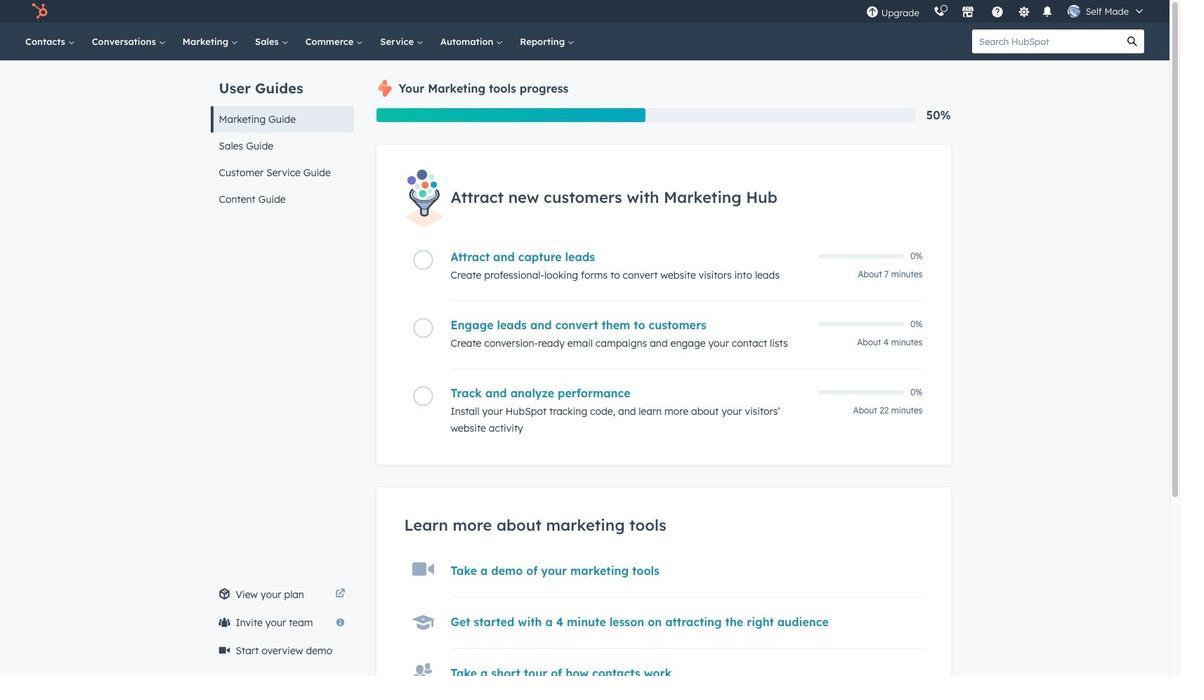 Task type: describe. For each thing, give the bounding box(es) containing it.
user guides element
[[210, 60, 354, 213]]

1 link opens in a new window image from the top
[[336, 587, 345, 604]]

ruby anderson image
[[1068, 5, 1081, 18]]



Task type: locate. For each thing, give the bounding box(es) containing it.
menu
[[859, 0, 1153, 22]]

progress bar
[[376, 108, 646, 122]]

marketplaces image
[[962, 6, 975, 19]]

link opens in a new window image
[[336, 587, 345, 604], [336, 590, 345, 600]]

2 link opens in a new window image from the top
[[336, 590, 345, 600]]

Search HubSpot search field
[[973, 30, 1121, 53]]



Task type: vqa. For each thing, say whether or not it's contained in the screenshot.
General
no



